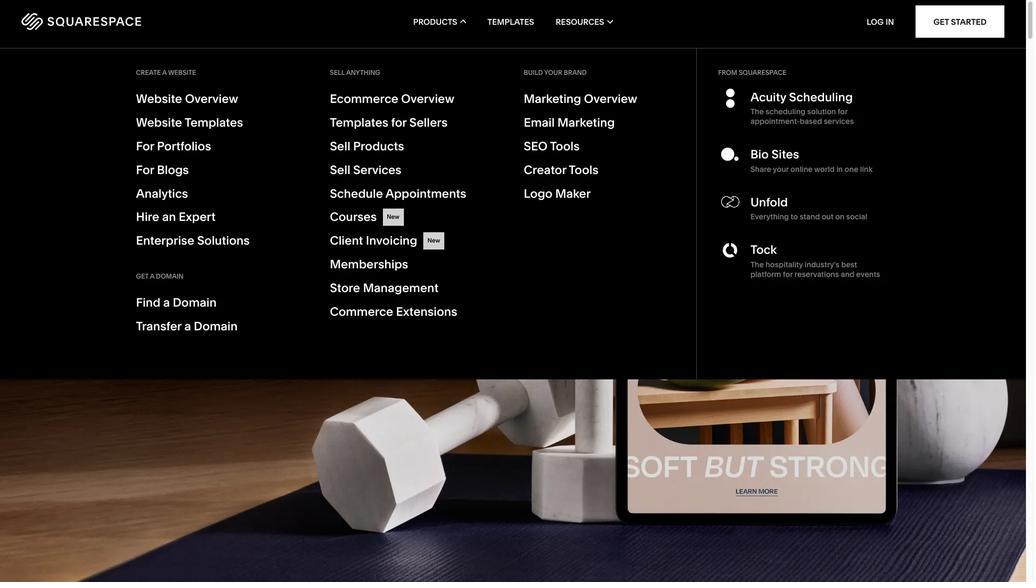 Task type: locate. For each thing, give the bounding box(es) containing it.
1 overview from the left
[[185, 92, 238, 106]]

overview up sellers
[[401, 92, 455, 106]]

3 overview from the left
[[584, 92, 638, 106]]

best
[[842, 260, 858, 269]]

resources button
[[556, 0, 613, 43]]

your for build
[[545, 68, 563, 77]]

0 vertical spatial the
[[751, 107, 765, 117]]

2 overview from the left
[[401, 92, 455, 106]]

0 horizontal spatial get
[[136, 272, 149, 280]]

1 horizontal spatial products
[[414, 16, 458, 27]]

products
[[414, 16, 458, 27], [353, 139, 404, 154]]

to inside designed to sell
[[311, 236, 349, 296]]

website up required. at the left bottom
[[205, 320, 236, 331]]

2 horizontal spatial for
[[839, 107, 848, 117]]

the down 'tock'
[[751, 260, 765, 269]]

tools for creator tools
[[569, 163, 599, 177]]

1 website from the top
[[136, 92, 182, 106]]

new for client invoicing
[[428, 237, 441, 244]]

seo tools
[[524, 139, 580, 154]]

2 horizontal spatial templates
[[488, 16, 535, 27]]

for right 'platform'
[[784, 269, 793, 279]]

started
[[952, 16, 988, 27]]

store management link
[[330, 280, 503, 297]]

0 vertical spatial tools
[[550, 139, 580, 154]]

website overview link
[[136, 91, 309, 108]]

ecommerce overview link
[[330, 91, 503, 108]]

2 the from the top
[[751, 260, 765, 269]]

website
[[168, 68, 196, 77], [205, 320, 236, 331]]

tools
[[550, 139, 580, 154], [569, 163, 599, 177]]

a down find a domain
[[184, 319, 191, 334]]

a up find at the left of page
[[150, 272, 155, 280]]

marketing down marketing overview
[[558, 115, 615, 130]]

find
[[136, 296, 161, 310]]

squarespace logo link
[[22, 13, 218, 30]]

1 vertical spatial the
[[751, 260, 765, 269]]

maker
[[556, 186, 591, 201]]

website
[[136, 92, 182, 106], [136, 115, 182, 130]]

email marketing link
[[524, 114, 697, 131]]

get for get your free website trial today. no credit card required.
[[151, 320, 165, 331]]

1 horizontal spatial to
[[791, 212, 799, 222]]

0 horizontal spatial your
[[167, 320, 185, 331]]

2 vertical spatial domain
[[194, 319, 238, 334]]

templates for sellers
[[330, 115, 448, 130]]

memberships link
[[330, 256, 503, 273]]

tools inside seo tools link
[[550, 139, 580, 154]]

1 vertical spatial products
[[353, 139, 404, 154]]

client invoicing
[[330, 234, 418, 248]]

2 horizontal spatial get
[[934, 16, 950, 27]]

1 horizontal spatial for
[[784, 269, 793, 279]]

website down create a website
[[136, 92, 182, 106]]

2 horizontal spatial overview
[[584, 92, 638, 106]]

1 horizontal spatial templates
[[330, 115, 389, 130]]

sell for sell products
[[330, 139, 351, 154]]

for right "solution"
[[839, 107, 848, 117]]

marketing overview link
[[524, 91, 697, 108]]

1 vertical spatial tools
[[569, 163, 599, 177]]

analytics
[[136, 186, 188, 201]]

trial
[[238, 320, 254, 331]]

1 vertical spatial new
[[428, 237, 441, 244]]

squarespace
[[739, 68, 787, 77]]

1 vertical spatial for
[[136, 163, 154, 177]]

1 vertical spatial website
[[205, 320, 236, 331]]

website up for portfolios
[[136, 115, 182, 130]]

0 horizontal spatial website
[[168, 68, 196, 77]]

1 horizontal spatial website
[[205, 320, 236, 331]]

designed
[[42, 222, 298, 296]]

your right build
[[545, 68, 563, 77]]

logo maker
[[524, 186, 591, 201]]

get left started
[[934, 16, 950, 27]]

1 for from the top
[[136, 139, 154, 154]]

for
[[839, 107, 848, 117], [392, 115, 407, 130], [784, 269, 793, 279]]

get up find at the left of page
[[136, 272, 149, 280]]

overview up email marketing link
[[584, 92, 638, 106]]

2 vertical spatial get
[[151, 320, 165, 331]]

0 horizontal spatial overview
[[185, 92, 238, 106]]

industry's
[[805, 260, 840, 269]]

your
[[545, 68, 563, 77], [774, 164, 789, 174], [167, 320, 185, 331]]

1 horizontal spatial new
[[428, 237, 441, 244]]

the down acuity
[[751, 107, 765, 117]]

templates for templates
[[488, 16, 535, 27]]

sell anything
[[330, 68, 381, 77]]

marketing overview
[[524, 92, 638, 106]]

for left blogs
[[136, 163, 154, 177]]

one
[[845, 164, 859, 174]]

your for get
[[167, 320, 185, 331]]

0 vertical spatial get
[[934, 16, 950, 27]]

the inside acuity scheduling the scheduling solution for appointment-based services
[[751, 107, 765, 117]]

acuity
[[751, 90, 787, 105]]

transfer a domain
[[136, 319, 238, 334]]

a right find at the left of page
[[163, 296, 170, 310]]

reservations
[[795, 269, 840, 279]]

stand
[[800, 212, 821, 222]]

find a domain link
[[136, 293, 309, 313]]

1 horizontal spatial your
[[545, 68, 563, 77]]

overview up website templates link
[[185, 92, 238, 106]]

resources
[[556, 16, 605, 27]]

to for everything
[[791, 212, 799, 222]]

website for website overview
[[136, 92, 182, 106]]

expert
[[179, 210, 216, 224]]

get inside get your free website trial today. no credit card required.
[[151, 320, 165, 331]]

for inside for portfolios link
[[136, 139, 154, 154]]

seo
[[524, 139, 548, 154]]

to
[[791, 212, 799, 222], [311, 236, 349, 296]]

for for acuity
[[839, 107, 848, 117]]

extensions
[[396, 305, 458, 319]]

enterprise solutions
[[136, 234, 250, 248]]

a right create
[[162, 68, 167, 77]]

1 the from the top
[[751, 107, 765, 117]]

sell for sell anything
[[330, 68, 345, 77]]

get started
[[934, 16, 988, 27]]

0 vertical spatial to
[[791, 212, 799, 222]]

for up for blogs
[[136, 139, 154, 154]]

for inside the hospitality industry's best platform for reservations and events
[[784, 269, 793, 279]]

sell for sell services
[[330, 163, 351, 177]]

for down ecommerce overview at the left
[[392, 115, 407, 130]]

0 vertical spatial website
[[136, 92, 182, 106]]

build
[[524, 68, 543, 77]]

2 vertical spatial your
[[167, 320, 185, 331]]

your down sites
[[774, 164, 789, 174]]

1 vertical spatial to
[[311, 236, 349, 296]]

card
[[190, 332, 208, 343]]

get your free website trial today. no credit card required.
[[151, 320, 280, 343]]

creator
[[524, 163, 567, 177]]

for
[[136, 139, 154, 154], [136, 163, 154, 177]]

for inside the for blogs link
[[136, 163, 154, 177]]

your up credit
[[167, 320, 185, 331]]

a for create
[[162, 68, 167, 77]]

0 vertical spatial domain
[[156, 272, 184, 280]]

a for transfer
[[184, 319, 191, 334]]

domain for find a domain
[[173, 296, 217, 310]]

0 vertical spatial your
[[545, 68, 563, 77]]

1 vertical spatial domain
[[173, 296, 217, 310]]

for for the
[[784, 269, 793, 279]]

for inside acuity scheduling the scheduling solution for appointment-based services
[[839, 107, 848, 117]]

designed to sell
[[42, 222, 454, 296]]

everything to stand out on social
[[751, 212, 868, 222]]

to for designed
[[311, 236, 349, 296]]

a for get
[[150, 272, 155, 280]]

sell
[[330, 68, 345, 77], [330, 139, 351, 154], [330, 163, 351, 177], [361, 222, 454, 296]]

new down schedule appointments
[[387, 213, 400, 221]]

new
[[387, 213, 400, 221], [428, 237, 441, 244]]

required.
[[210, 332, 247, 343]]

solution
[[808, 107, 837, 117]]

log
[[867, 16, 885, 27]]

2 horizontal spatial your
[[774, 164, 789, 174]]

0 horizontal spatial new
[[387, 213, 400, 221]]

2 website from the top
[[136, 115, 182, 130]]

0 horizontal spatial products
[[353, 139, 404, 154]]

sell products
[[330, 139, 404, 154]]

for for for blogs
[[136, 163, 154, 177]]

hire
[[136, 210, 159, 224]]

hire an expert link
[[136, 209, 309, 226]]

marketing down build your brand
[[524, 92, 582, 106]]

brand
[[564, 68, 587, 77]]

1 vertical spatial get
[[136, 272, 149, 280]]

0 vertical spatial new
[[387, 213, 400, 221]]

in
[[837, 164, 844, 174]]

bio
[[751, 147, 769, 162]]

1 vertical spatial your
[[774, 164, 789, 174]]

store
[[330, 281, 360, 295]]

website templates link
[[136, 114, 309, 131]]

new up memberships link
[[428, 237, 441, 244]]

website for website templates
[[136, 115, 182, 130]]

logo maker link
[[524, 185, 697, 202]]

1 vertical spatial website
[[136, 115, 182, 130]]

0 vertical spatial for
[[136, 139, 154, 154]]

tools up "maker"
[[569, 163, 599, 177]]

0 vertical spatial website
[[168, 68, 196, 77]]

get up no
[[151, 320, 165, 331]]

the
[[751, 107, 765, 117], [751, 260, 765, 269]]

1 horizontal spatial get
[[151, 320, 165, 331]]

build your brand
[[524, 68, 587, 77]]

1 horizontal spatial overview
[[401, 92, 455, 106]]

online
[[791, 164, 813, 174]]

everything
[[751, 212, 790, 222]]

marketing
[[524, 92, 582, 106], [558, 115, 615, 130]]

website up website overview
[[168, 68, 196, 77]]

get
[[934, 16, 950, 27], [136, 272, 149, 280], [151, 320, 165, 331]]

tools inside creator tools 'link'
[[569, 163, 599, 177]]

get a domain
[[136, 272, 184, 280]]

your inside get your free website trial today. no credit card required.
[[167, 320, 185, 331]]

0 horizontal spatial to
[[311, 236, 349, 296]]

2 for from the top
[[136, 163, 154, 177]]

seo tools link
[[524, 138, 697, 155]]

domain for transfer a domain
[[194, 319, 238, 334]]

tools up creator tools
[[550, 139, 580, 154]]

0 vertical spatial products
[[414, 16, 458, 27]]



Task type: describe. For each thing, give the bounding box(es) containing it.
the inside the hospitality industry's best platform for reservations and events
[[751, 260, 765, 269]]

log             in
[[867, 16, 895, 27]]

from
[[719, 68, 738, 77]]

world
[[815, 164, 835, 174]]

0 horizontal spatial templates
[[185, 115, 243, 130]]

hospitality
[[766, 260, 804, 269]]

new for courses
[[387, 213, 400, 221]]

for blogs
[[136, 163, 189, 177]]

for for for portfolios
[[136, 139, 154, 154]]

commerce extensions
[[330, 305, 458, 319]]

sell products link
[[330, 138, 503, 155]]

log             in link
[[867, 16, 895, 27]]

overview for marketing
[[584, 92, 638, 106]]

products inside sell products link
[[353, 139, 404, 154]]

management
[[363, 281, 439, 295]]

sell services link
[[330, 162, 503, 179]]

your for share
[[774, 164, 789, 174]]

website templates
[[136, 115, 243, 130]]

squarespace logo image
[[22, 13, 141, 30]]

and
[[842, 269, 855, 279]]

an
[[162, 210, 176, 224]]

products inside products button
[[414, 16, 458, 27]]

creator tools link
[[524, 162, 697, 179]]

domain for get a domain
[[156, 272, 184, 280]]

credit
[[164, 332, 188, 343]]

appointments
[[386, 186, 467, 201]]

email marketing
[[524, 115, 615, 130]]

enterprise solutions link
[[136, 233, 309, 250]]

platform
[[751, 269, 782, 279]]

share
[[751, 164, 772, 174]]

unfold
[[751, 195, 789, 210]]

portfolios
[[157, 139, 211, 154]]

schedule appointments
[[330, 186, 467, 201]]

link
[[861, 164, 873, 174]]

overview for for
[[401, 92, 455, 106]]

schedule
[[330, 186, 383, 201]]

for portfolios link
[[136, 138, 309, 155]]

services
[[353, 163, 402, 177]]

1 vertical spatial marketing
[[558, 115, 615, 130]]

create
[[136, 68, 161, 77]]

overview for templates
[[185, 92, 238, 106]]

acuity scheduling the scheduling solution for appointment-based services
[[751, 90, 855, 126]]

sell services
[[330, 163, 402, 177]]

blogs
[[157, 163, 189, 177]]

0 vertical spatial marketing
[[524, 92, 582, 106]]

scheduling
[[790, 90, 854, 105]]

commerce extensions link
[[330, 303, 503, 321]]

memberships
[[330, 257, 408, 272]]

enterprise
[[136, 234, 195, 248]]

social
[[847, 212, 868, 222]]

templates for templates for sellers
[[330, 115, 389, 130]]

logo
[[524, 186, 553, 201]]

templates link
[[488, 0, 535, 43]]

for blogs link
[[136, 162, 309, 179]]

products button
[[414, 0, 466, 43]]

website inside get your free website trial today. no credit card required.
[[205, 320, 236, 331]]

email
[[524, 115, 555, 130]]

get for get a domain
[[136, 272, 149, 280]]

services
[[825, 117, 855, 126]]

free
[[187, 320, 203, 331]]

sellers
[[410, 115, 448, 130]]

a for find
[[163, 296, 170, 310]]

out
[[822, 212, 834, 222]]

ecommerce overview
[[330, 92, 455, 106]]

events
[[857, 269, 881, 279]]

0 horizontal spatial for
[[392, 115, 407, 130]]

in
[[886, 16, 895, 27]]

courses
[[330, 210, 377, 224]]

tools for seo tools
[[550, 139, 580, 154]]

hire an expert
[[136, 210, 216, 224]]

get for get started
[[934, 16, 950, 27]]

client
[[330, 234, 363, 248]]

anything
[[346, 68, 381, 77]]

find a domain
[[136, 296, 217, 310]]

bio sites
[[751, 147, 800, 162]]

on
[[836, 212, 845, 222]]

website overview
[[136, 92, 238, 106]]

sites
[[772, 147, 800, 162]]

templates for sellers link
[[330, 114, 503, 131]]

transfer
[[136, 319, 182, 334]]

analytics link
[[136, 185, 309, 202]]

commerce
[[330, 305, 394, 319]]

tock
[[751, 243, 778, 257]]

the hospitality industry's best platform for reservations and events
[[751, 260, 881, 279]]

creator tools
[[524, 163, 599, 177]]



Task type: vqa. For each thing, say whether or not it's contained in the screenshot.
Templates
yes



